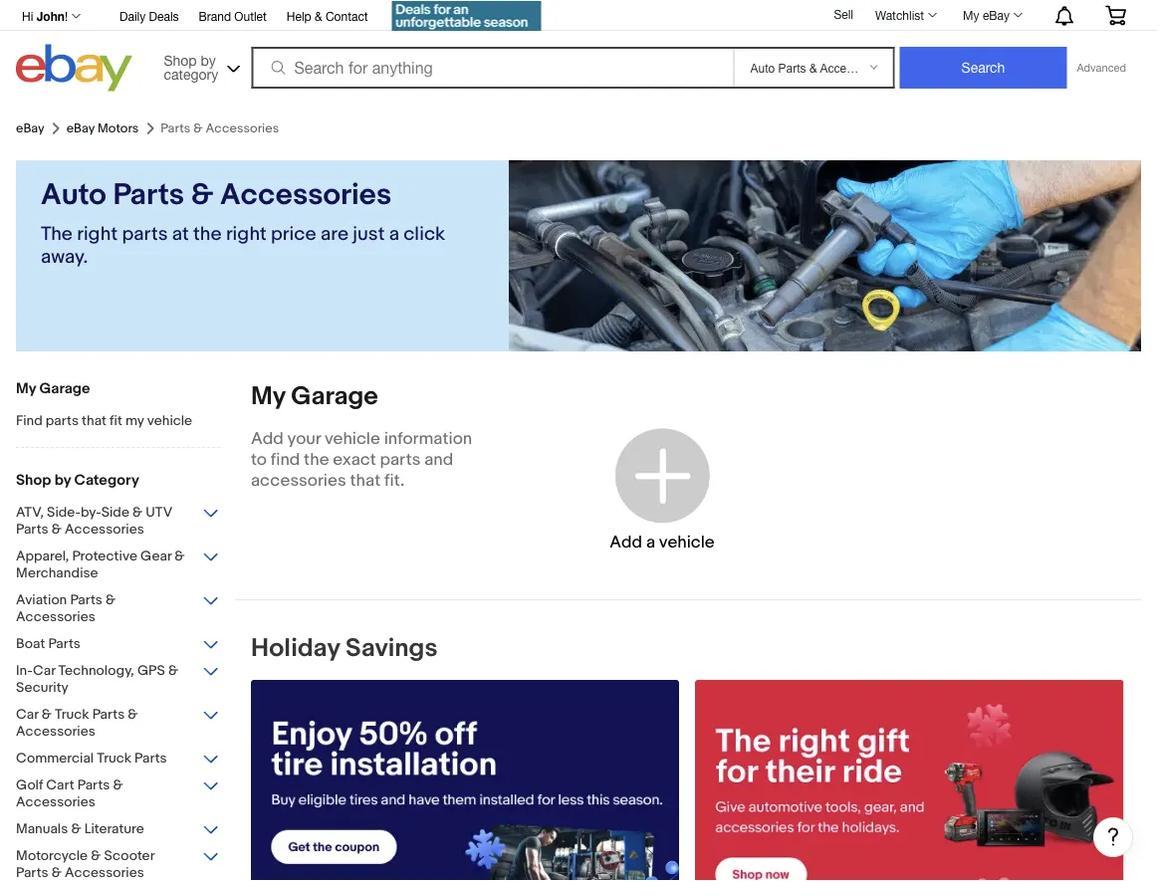 Task type: describe. For each thing, give the bounding box(es) containing it.
0 horizontal spatial my garage
[[16, 379, 90, 397]]

watchlist
[[875, 8, 924, 22]]

in-
[[16, 662, 33, 679]]

find parts that fit my vehicle link
[[16, 412, 220, 431]]

add for add your vehicle information to find the exact parts and accessories that fit.
[[251, 428, 284, 449]]

hi john !
[[22, 9, 68, 23]]

parts down manuals
[[16, 864, 48, 881]]

add a vehicle button
[[539, 400, 786, 580]]

my ebay link
[[952, 3, 1032, 27]]

enjoy 50% off tire installation image
[[251, 680, 679, 881]]

category
[[74, 471, 139, 489]]

parts inside add your vehicle information to find the exact parts and accessories that fit.
[[380, 449, 421, 470]]

Search for anything text field
[[254, 49, 729, 87]]

outlet
[[234, 9, 267, 23]]

accessories up commercial
[[16, 723, 95, 740]]

at
[[172, 223, 189, 246]]

add your vehicle information to find the exact parts and accessories that fit.
[[251, 428, 472, 491]]

scooter
[[104, 847, 154, 864]]

help & contact link
[[287, 6, 368, 28]]

accessories
[[251, 470, 346, 491]]

vehicle inside find parts that fit my vehicle "link"
[[147, 412, 192, 429]]

my ebay
[[963, 8, 1010, 22]]

manuals & literature button
[[16, 821, 220, 839]]

parts down car & truck parts & accessories dropdown button
[[135, 750, 167, 767]]

security
[[16, 679, 68, 696]]

vehicle for add your vehicle information to find the exact parts and accessories that fit.
[[325, 428, 380, 449]]

parts up apparel,
[[16, 521, 48, 538]]

shop for shop by category
[[164, 52, 197, 68]]

fit.
[[384, 470, 404, 491]]

ebay for ebay
[[16, 121, 44, 136]]

atv, side-by-side & utv parts & accessories apparel, protective gear & merchandise aviation parts & accessories boat parts in-car technology, gps & security car & truck parts & accessories commercial truck parts golf cart parts & accessories manuals & literature motorcycle & scooter parts & accessories
[[16, 504, 185, 881]]

advanced
[[1077, 61, 1126, 74]]

commercial
[[16, 750, 94, 767]]

0 vertical spatial car
[[33, 662, 55, 679]]

sell
[[834, 7, 853, 21]]

ebay link
[[16, 121, 44, 136]]

auto parts & accessories the right parts at the right price are just a click away.
[[41, 177, 445, 269]]

find
[[271, 449, 300, 470]]

apparel, protective gear & merchandise button
[[16, 548, 220, 584]]

merchandise
[[16, 565, 98, 582]]

ebay motors link
[[66, 121, 139, 136]]

manuals
[[16, 821, 68, 837]]

account navigation
[[11, 0, 1141, 33]]

holiday savings
[[251, 633, 438, 664]]

golf
[[16, 777, 43, 794]]

find
[[16, 412, 43, 429]]

utv
[[146, 504, 172, 521]]

that inside add your vehicle information to find the exact parts and accessories that fit.
[[350, 470, 380, 491]]

my
[[125, 412, 144, 429]]

daily deals
[[120, 9, 179, 23]]

the inside add your vehicle information to find the exact parts and accessories that fit.
[[304, 449, 329, 470]]

boat parts button
[[16, 635, 220, 654]]

a inside auto parts & accessories the right parts at the right price are just a click away.
[[389, 223, 399, 246]]

0 vertical spatial truck
[[55, 706, 89, 723]]

shop by category
[[16, 471, 139, 489]]

1 vertical spatial truck
[[97, 750, 131, 767]]

0 horizontal spatial garage
[[39, 379, 90, 397]]

car & truck parts & accessories button
[[16, 706, 220, 742]]

main content containing my garage
[[235, 380, 1141, 881]]

help
[[287, 9, 311, 23]]

brand
[[199, 9, 231, 23]]

your
[[287, 428, 321, 449]]

1 horizontal spatial my
[[251, 381, 285, 412]]

contact
[[326, 9, 368, 23]]

the inside auto parts & accessories the right parts at the right price are just a click away.
[[193, 223, 222, 246]]

shop by category
[[164, 52, 218, 82]]

technology,
[[58, 662, 134, 679]]

get an extra 20% off image
[[392, 1, 541, 31]]

shop by category button
[[155, 44, 244, 87]]

add a vehicle image
[[610, 423, 714, 528]]

1 vertical spatial car
[[16, 706, 38, 723]]

motorcycle
[[16, 847, 88, 864]]

2 right from the left
[[226, 223, 267, 246]]

side
[[101, 504, 129, 521]]

parts inside auto parts & accessories the right parts at the right price are just a click away.
[[122, 223, 168, 246]]

help, opens dialogs image
[[1103, 827, 1123, 847]]

accessories up manuals
[[16, 794, 95, 811]]

side-
[[47, 504, 81, 521]]

0 horizontal spatial my
[[16, 379, 36, 397]]

gear
[[140, 548, 171, 565]]

parts right cart
[[77, 777, 110, 794]]

are
[[321, 223, 349, 246]]

fit
[[110, 412, 122, 429]]

shop by category banner
[[11, 0, 1141, 97]]

advanced link
[[1067, 48, 1136, 88]]

savings
[[345, 633, 438, 664]]



Task type: vqa. For each thing, say whether or not it's contained in the screenshot.
Price + Shipping: lowest first
no



Task type: locate. For each thing, give the bounding box(es) containing it.
1 horizontal spatial shop
[[164, 52, 197, 68]]

accessories down literature on the left
[[65, 864, 144, 881]]

1 horizontal spatial ebay
[[66, 121, 95, 136]]

my garage up your
[[251, 381, 378, 412]]

1 horizontal spatial a
[[646, 532, 655, 553]]

to
[[251, 449, 267, 470]]

2 horizontal spatial vehicle
[[659, 532, 715, 553]]

2 horizontal spatial my
[[963, 8, 979, 22]]

by up side- at the bottom of the page
[[54, 471, 71, 489]]

0 vertical spatial a
[[389, 223, 399, 246]]

vehicle inside add your vehicle information to find the exact parts and accessories that fit.
[[325, 428, 380, 449]]

0 horizontal spatial truck
[[55, 706, 89, 723]]

gps
[[137, 662, 165, 679]]

find parts that fit my vehicle
[[16, 412, 192, 429]]

right
[[77, 223, 118, 246], [226, 223, 267, 246]]

parts down in-car technology, gps & security dropdown button
[[92, 706, 125, 723]]

2 vertical spatial parts
[[380, 449, 421, 470]]

parts up at
[[113, 177, 184, 213]]

0 vertical spatial shop
[[164, 52, 197, 68]]

truck down car & truck parts & accessories dropdown button
[[97, 750, 131, 767]]

and
[[424, 449, 453, 470]]

daily
[[120, 9, 146, 23]]

by down brand
[[201, 52, 216, 68]]

1 vertical spatial by
[[54, 471, 71, 489]]

sell link
[[825, 7, 862, 21]]

None submit
[[900, 47, 1067, 89]]

by for category
[[201, 52, 216, 68]]

0 horizontal spatial the
[[193, 223, 222, 246]]

exact
[[333, 449, 376, 470]]

1 horizontal spatial that
[[350, 470, 380, 491]]

protective
[[72, 548, 137, 565]]

my inside account navigation
[[963, 8, 979, 22]]

brand outlet
[[199, 9, 267, 23]]

0 horizontal spatial parts
[[46, 412, 79, 429]]

shop
[[164, 52, 197, 68], [16, 471, 51, 489]]

watchlist link
[[864, 3, 946, 27]]

garage up your
[[291, 381, 378, 412]]

ebay right watchlist link at the right of the page
[[983, 8, 1010, 22]]

just
[[353, 223, 385, 246]]

the
[[41, 223, 73, 246]]

the right gift for their ride image
[[695, 680, 1124, 881]]

golf cart parts & accessories button
[[16, 777, 220, 813]]

vehicle for add a vehicle
[[659, 532, 715, 553]]

1 horizontal spatial truck
[[97, 750, 131, 767]]

that left fit
[[82, 412, 107, 429]]

0 vertical spatial the
[[193, 223, 222, 246]]

a right just
[[389, 223, 399, 246]]

by inside 'shop by category'
[[201, 52, 216, 68]]

add inside add your vehicle information to find the exact parts and accessories that fit.
[[251, 428, 284, 449]]

add for add a vehicle
[[610, 532, 642, 553]]

your shopping cart image
[[1104, 5, 1127, 25]]

0 horizontal spatial right
[[77, 223, 118, 246]]

0 horizontal spatial ebay
[[16, 121, 44, 136]]

my right watchlist link at the right of the page
[[963, 8, 979, 22]]

atv,
[[16, 504, 44, 521]]

a down add a vehicle 'image'
[[646, 532, 655, 553]]

a
[[389, 223, 399, 246], [646, 532, 655, 553]]

ebay inside account navigation
[[983, 8, 1010, 22]]

literature
[[84, 821, 144, 837]]

main content
[[235, 380, 1141, 881]]

ebay left ebay motors
[[16, 121, 44, 136]]

accessories inside auto parts & accessories the right parts at the right price are just a click away.
[[220, 177, 392, 213]]

!
[[65, 9, 68, 23]]

vehicle right my on the top left
[[147, 412, 192, 429]]

0 vertical spatial by
[[201, 52, 216, 68]]

1 right from the left
[[77, 223, 118, 246]]

my garage
[[16, 379, 90, 397], [251, 381, 378, 412]]

by for category
[[54, 471, 71, 489]]

vehicle down add a vehicle 'image'
[[659, 532, 715, 553]]

ebay for ebay motors
[[66, 121, 95, 136]]

that inside "link"
[[82, 412, 107, 429]]

by
[[201, 52, 216, 68], [54, 471, 71, 489]]

parts right boat
[[48, 635, 81, 652]]

parts left at
[[122, 223, 168, 246]]

truck down security
[[55, 706, 89, 723]]

1 vertical spatial that
[[350, 470, 380, 491]]

information
[[384, 428, 472, 449]]

price
[[271, 223, 316, 246]]

that left fit.
[[350, 470, 380, 491]]

the
[[193, 223, 222, 246], [304, 449, 329, 470]]

car down security
[[16, 706, 38, 723]]

accessories up price
[[220, 177, 392, 213]]

1 horizontal spatial right
[[226, 223, 267, 246]]

garage up the "find"
[[39, 379, 90, 397]]

holiday
[[251, 633, 340, 664]]

add down add a vehicle 'image'
[[610, 532, 642, 553]]

auto
[[41, 177, 106, 213]]

garage
[[39, 379, 90, 397], [291, 381, 378, 412]]

the right the find
[[304, 449, 329, 470]]

aviation parts & accessories button
[[16, 592, 220, 627]]

shop down deals on the top left of the page
[[164, 52, 197, 68]]

1 horizontal spatial my garage
[[251, 381, 378, 412]]

0 horizontal spatial shop
[[16, 471, 51, 489]]

car down boat
[[33, 662, 55, 679]]

hi
[[22, 9, 33, 23]]

parts down merchandise
[[70, 592, 102, 608]]

away.
[[41, 245, 88, 269]]

None text field
[[251, 680, 679, 881]]

vehicle inside add a vehicle button
[[659, 532, 715, 553]]

motorcycle & scooter parts & accessories button
[[16, 847, 220, 881]]

parts
[[122, 223, 168, 246], [46, 412, 79, 429], [380, 449, 421, 470]]

1 vertical spatial shop
[[16, 471, 51, 489]]

& inside auto parts & accessories the right parts at the right price are just a click away.
[[191, 177, 213, 213]]

1 horizontal spatial add
[[610, 532, 642, 553]]

0 vertical spatial add
[[251, 428, 284, 449]]

help & contact
[[287, 9, 368, 23]]

2 horizontal spatial ebay
[[983, 8, 1010, 22]]

motors
[[97, 121, 139, 136]]

boat
[[16, 635, 45, 652]]

vehicle right your
[[325, 428, 380, 449]]

parts
[[113, 177, 184, 213], [16, 521, 48, 538], [70, 592, 102, 608], [48, 635, 81, 652], [92, 706, 125, 723], [135, 750, 167, 767], [77, 777, 110, 794], [16, 864, 48, 881]]

parts left and
[[380, 449, 421, 470]]

car
[[33, 662, 55, 679], [16, 706, 38, 723]]

0 horizontal spatial add
[[251, 428, 284, 449]]

right left price
[[226, 223, 267, 246]]

ebay motors
[[66, 121, 139, 136]]

1 horizontal spatial by
[[201, 52, 216, 68]]

parts right the "find"
[[46, 412, 79, 429]]

that
[[82, 412, 107, 429], [350, 470, 380, 491]]

add left your
[[251, 428, 284, 449]]

apparel,
[[16, 548, 69, 565]]

parts inside "link"
[[46, 412, 79, 429]]

accessories up boat
[[16, 608, 95, 625]]

0 horizontal spatial vehicle
[[147, 412, 192, 429]]

0 horizontal spatial that
[[82, 412, 107, 429]]

0 vertical spatial that
[[82, 412, 107, 429]]

0 horizontal spatial a
[[389, 223, 399, 246]]

the right at
[[193, 223, 222, 246]]

1 vertical spatial add
[[610, 532, 642, 553]]

2 horizontal spatial parts
[[380, 449, 421, 470]]

category
[[164, 66, 218, 82]]

1 vertical spatial parts
[[46, 412, 79, 429]]

by-
[[81, 504, 101, 521]]

none submit inside the shop by category banner
[[900, 47, 1067, 89]]

1 horizontal spatial parts
[[122, 223, 168, 246]]

aviation
[[16, 592, 67, 608]]

atv, side-by-side & utv parts & accessories button
[[16, 504, 220, 540]]

add inside button
[[610, 532, 642, 553]]

daily deals link
[[120, 6, 179, 28]]

commercial truck parts button
[[16, 750, 220, 769]]

deals
[[149, 9, 179, 23]]

a inside button
[[646, 532, 655, 553]]

john
[[37, 9, 65, 23]]

click
[[404, 223, 445, 246]]

0 horizontal spatial by
[[54, 471, 71, 489]]

ebay left motors
[[66, 121, 95, 136]]

shop for shop by category
[[16, 471, 51, 489]]

1 horizontal spatial vehicle
[[325, 428, 380, 449]]

right right the
[[77, 223, 118, 246]]

parts inside auto parts & accessories the right parts at the right price are just a click away.
[[113, 177, 184, 213]]

shop inside 'shop by category'
[[164, 52, 197, 68]]

0 vertical spatial parts
[[122, 223, 168, 246]]

add
[[251, 428, 284, 449], [610, 532, 642, 553]]

1 horizontal spatial the
[[304, 449, 329, 470]]

& inside 'link'
[[315, 9, 322, 23]]

shop up atv,
[[16, 471, 51, 489]]

&
[[315, 9, 322, 23], [191, 177, 213, 213], [132, 504, 143, 521], [51, 521, 62, 538], [175, 548, 185, 565], [106, 592, 116, 608], [168, 662, 178, 679], [41, 706, 52, 723], [128, 706, 138, 723], [113, 777, 123, 794], [71, 821, 81, 837], [91, 847, 101, 864], [51, 864, 62, 881]]

in-car technology, gps & security button
[[16, 662, 220, 698]]

accessories up protective
[[65, 521, 144, 538]]

my up to
[[251, 381, 285, 412]]

1 vertical spatial the
[[304, 449, 329, 470]]

my
[[963, 8, 979, 22], [16, 379, 36, 397], [251, 381, 285, 412]]

cart
[[46, 777, 74, 794]]

my up the "find"
[[16, 379, 36, 397]]

1 vertical spatial a
[[646, 532, 655, 553]]

vehicle
[[147, 412, 192, 429], [325, 428, 380, 449], [659, 532, 715, 553]]

add a vehicle
[[610, 532, 715, 553]]

brand outlet link
[[199, 6, 267, 28]]

ebay
[[983, 8, 1010, 22], [16, 121, 44, 136], [66, 121, 95, 136]]

None text field
[[695, 680, 1124, 881]]

1 horizontal spatial garage
[[291, 381, 378, 412]]

my garage up the "find"
[[16, 379, 90, 397]]



